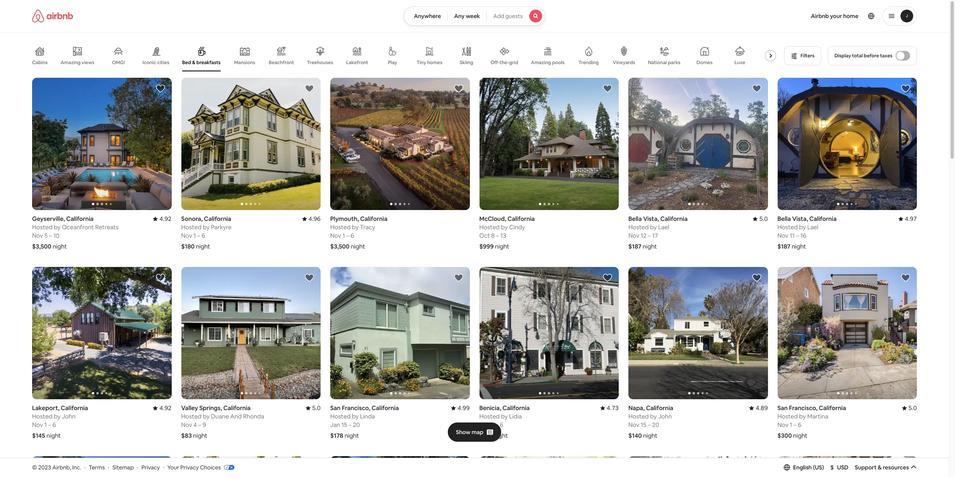 Task type: describe. For each thing, give the bounding box(es) containing it.
geyserville,
[[32, 215, 65, 223]]

hosted inside benicia, california hosted by lidia nov 1 – 6 $147 night
[[480, 413, 500, 421]]

pools
[[553, 59, 565, 66]]

tiny
[[417, 59, 426, 66]]

cabins
[[32, 59, 48, 66]]

4.92 for geyserville, california hosted by oceanfront retreats nov 5 – 10 $3,500 night
[[160, 215, 172, 223]]

add to wishlist: geyserville, california image
[[156, 84, 165, 94]]

by inside geyserville, california hosted by oceanfront retreats nov 5 – 10 $3,500 night
[[54, 224, 61, 231]]

homes
[[427, 59, 443, 66]]

hosted inside bella vista, california hosted by lael nov 11 – 16 $187 night
[[778, 224, 799, 231]]

airbnb your home link
[[807, 8, 864, 25]]

2 add to wishlist: san francisco, california image from the top
[[902, 463, 911, 473]]

airbnb your home
[[812, 12, 859, 20]]

5.0 out of 5 average rating image
[[754, 215, 769, 223]]

napa,
[[629, 405, 645, 413]]

4
[[194, 422, 197, 429]]

4.96 out of 5 average rating image
[[302, 215, 321, 223]]

by inside 'mccloud, california hosted by cindy oct 8 – 13 $999 night'
[[501, 224, 508, 231]]

california inside plymouth, california hosted by tracy nov 1 – 6 $3,500 night
[[360, 215, 388, 223]]

support & resources
[[856, 465, 910, 472]]

grid
[[510, 59, 519, 66]]

rhonda
[[243, 413, 264, 421]]

nov inside lakeport, california hosted by john nov 1 – 6 $145 night
[[32, 422, 43, 429]]

off-
[[491, 59, 500, 66]]

california inside bella vista, california hosted by lael nov 11 – 16 $187 night
[[810, 215, 837, 223]]

iconic
[[143, 59, 156, 66]]

bella vista, california hosted by lael nov 11 – 16 $187 night
[[778, 215, 837, 251]]

– inside geyserville, california hosted by oceanfront retreats nov 5 – 10 $3,500 night
[[49, 232, 52, 240]]

by inside bella vista, california hosted by lael nov 11 – 16 $187 night
[[800, 224, 807, 231]]

amazing for amazing views
[[61, 59, 81, 66]]

hosted inside 'mccloud, california hosted by cindy oct 8 – 13 $999 night'
[[480, 224, 500, 231]]

nov inside napa, california hosted by john nov 15 – 20 $140 night
[[629, 422, 640, 429]]

lakeport, california hosted by john nov 1 – 6 $145 night
[[32, 405, 88, 440]]

6 for parkyre
[[202, 232, 205, 240]]

english
[[794, 465, 813, 472]]

week
[[466, 12, 480, 20]]

1 add to wishlist: san francisco, california image from the top
[[902, 274, 911, 283]]

4.96
[[309, 215, 321, 223]]

airbnb,
[[52, 465, 71, 472]]

linda
[[360, 413, 375, 421]]

4.73
[[607, 405, 619, 413]]

$300
[[778, 433, 793, 440]]

– inside plymouth, california hosted by tracy nov 1 – 6 $3,500 night
[[347, 232, 350, 240]]

– inside san francisco, california hosted by linda jan 15 – 20 $178 night
[[349, 422, 352, 429]]

mansions
[[234, 59, 255, 66]]

night inside "bella vista, california hosted by lael nov 12 – 17 $187 night"
[[643, 243, 658, 251]]

jan
[[331, 422, 340, 429]]

4.73 out of 5 average rating image
[[601, 405, 619, 413]]

5.0 for bella vista, california hosted by lael nov 12 – 17 $187 night
[[760, 215, 769, 223]]

– inside "bella vista, california hosted by lael nov 12 – 17 $187 night"
[[649, 232, 652, 240]]

15 inside napa, california hosted by john nov 15 – 20 $140 night
[[641, 422, 647, 429]]

6 for tracy
[[351, 232, 355, 240]]

retreats
[[95, 224, 119, 231]]

hosted inside "bella vista, california hosted by lael nov 12 – 17 $187 night"
[[629, 224, 649, 231]]

nov inside geyserville, california hosted by oceanfront retreats nov 5 – 10 $3,500 night
[[32, 232, 43, 240]]

5.0 for san francisco, california hosted by martina nov 1 – 6 $300 night
[[909, 405, 918, 413]]

6 for john
[[53, 422, 56, 429]]

bella for bella vista, california hosted by lael nov 11 – 16 $187 night
[[778, 215, 792, 223]]

$999
[[480, 243, 494, 251]]

by inside lakeport, california hosted by john nov 1 – 6 $145 night
[[54, 413, 61, 421]]

your
[[168, 465, 179, 472]]

– inside the valley springs, california hosted by duane and rhonda nov 4 – 9 $83 night
[[198, 422, 201, 429]]

night inside bella vista, california hosted by lael nov 11 – 16 $187 night
[[793, 243, 807, 251]]

$140
[[629, 433, 642, 440]]

california inside san francisco, california hosted by linda jan 15 – 20 $178 night
[[372, 405, 399, 413]]

filters button
[[785, 46, 822, 65]]

11
[[791, 232, 796, 240]]

beachfront
[[269, 59, 294, 66]]

$147
[[480, 433, 493, 440]]

california inside napa, california hosted by john nov 15 – 20 $140 night
[[647, 405, 674, 413]]

views
[[82, 59, 95, 66]]

lael for nov 11 – 16
[[808, 224, 819, 231]]

– inside sonora, california hosted by parkyre nov 1 – 6 $180 night
[[197, 232, 200, 240]]

napa, california hosted by john nov 15 – 20 $140 night
[[629, 405, 674, 440]]

show
[[456, 429, 471, 436]]

hosted inside the valley springs, california hosted by duane and rhonda nov 4 – 9 $83 night
[[181, 413, 202, 421]]

california inside lakeport, california hosted by john nov 1 – 6 $145 night
[[61, 405, 88, 413]]

$180
[[181, 243, 195, 251]]

4.97
[[906, 215, 918, 223]]

parks
[[669, 59, 681, 66]]

– inside bella vista, california hosted by lael nov 11 – 16 $187 night
[[797, 232, 800, 240]]

john for 6
[[62, 413, 76, 421]]

english (us)
[[794, 465, 825, 472]]

san francisco, california hosted by linda jan 15 – 20 $178 night
[[331, 405, 399, 440]]

1 · from the left
[[84, 465, 86, 472]]

– inside benicia, california hosted by lidia nov 1 – 6 $147 night
[[496, 422, 499, 429]]

john for 20
[[659, 413, 673, 421]]

hosted inside sonora, california hosted by parkyre nov 1 – 6 $180 night
[[181, 224, 202, 231]]

off-the-grid
[[491, 59, 519, 66]]

bed
[[182, 59, 191, 66]]

california inside "bella vista, california hosted by lael nov 12 – 17 $187 night"
[[661, 215, 688, 223]]

night inside the valley springs, california hosted by duane and rhonda nov 4 – 9 $83 night
[[193, 433, 208, 440]]

©
[[32, 465, 37, 472]]

your privacy choices link
[[168, 465, 235, 472]]

add to wishlist: mccloud, california image
[[603, 84, 613, 94]]

nov inside plymouth, california hosted by tracy nov 1 – 6 $3,500 night
[[331, 232, 342, 240]]

$178
[[331, 433, 344, 440]]

night inside benicia, california hosted by lidia nov 1 – 6 $147 night
[[494, 433, 508, 440]]

3 · from the left
[[137, 465, 138, 472]]

hosted inside geyserville, california hosted by oceanfront retreats nov 5 – 10 $3,500 night
[[32, 224, 52, 231]]

california inside geyserville, california hosted by oceanfront retreats nov 5 – 10 $3,500 night
[[66, 215, 94, 223]]

1 inside san francisco, california hosted by martina nov 1 – 6 $300 night
[[791, 422, 793, 429]]

choices
[[200, 465, 221, 472]]

map
[[472, 429, 484, 436]]

sonora, california hosted by parkyre nov 1 – 6 $180 night
[[181, 215, 232, 251]]

tracy
[[360, 224, 376, 231]]

california inside benicia, california hosted by lidia nov 1 – 6 $147 night
[[503, 405, 530, 413]]

total
[[853, 53, 864, 59]]

anywhere
[[414, 12, 441, 20]]

mccloud,
[[480, 215, 507, 223]]

california inside san francisco, california hosted by martina nov 1 – 6 $300 night
[[820, 405, 847, 413]]

2023
[[38, 465, 51, 472]]

national parks
[[649, 59, 681, 66]]

$187 for bella vista, california hosted by lael nov 11 – 16 $187 night
[[778, 243, 791, 251]]

hosted inside plymouth, california hosted by tracy nov 1 – 6 $3,500 night
[[331, 224, 351, 231]]

16
[[801, 232, 807, 240]]

add to wishlist: bella vista, california image for 5.0
[[753, 84, 762, 94]]

add to wishlist: sonora, california image
[[305, 84, 315, 94]]

by inside plymouth, california hosted by tracy nov 1 – 6 $3,500 night
[[352, 224, 359, 231]]

– inside 'mccloud, california hosted by cindy oct 8 – 13 $999 night'
[[496, 232, 500, 240]]

1 for $180
[[194, 232, 196, 240]]

trending
[[579, 59, 599, 66]]

filters
[[801, 53, 815, 59]]

hosted inside lakeport, california hosted by john nov 1 – 6 $145 night
[[32, 413, 52, 421]]

12
[[641, 232, 647, 240]]

resources
[[884, 465, 910, 472]]

display total before taxes button
[[829, 46, 918, 65]]

nov inside "bella vista, california hosted by lael nov 12 – 17 $187 night"
[[629, 232, 640, 240]]

© 2023 airbnb, inc. ·
[[32, 465, 86, 472]]

guests
[[506, 12, 523, 20]]

– inside san francisco, california hosted by martina nov 1 – 6 $300 night
[[794, 422, 797, 429]]

geyserville, california hosted by oceanfront retreats nov 5 – 10 $3,500 night
[[32, 215, 119, 251]]

taxes
[[881, 53, 893, 59]]

2 privacy from the left
[[181, 465, 199, 472]]

$3,500 inside geyserville, california hosted by oceanfront retreats nov 5 – 10 $3,500 night
[[32, 243, 51, 251]]

4.92 out of 5 average rating image for lakeport, california hosted by john nov 1 – 6 $145 night
[[153, 405, 172, 413]]

& for bed
[[192, 59, 196, 66]]

$ usd
[[831, 465, 849, 472]]

show map
[[456, 429, 484, 436]]

amazing pools
[[532, 59, 565, 66]]

night inside geyserville, california hosted by oceanfront retreats nov 5 – 10 $3,500 night
[[53, 243, 67, 251]]

terms · sitemap · privacy ·
[[89, 465, 164, 472]]

support & resources button
[[856, 465, 918, 472]]

amazing views
[[61, 59, 95, 66]]



Task type: vqa. For each thing, say whether or not it's contained in the screenshot.


Task type: locate. For each thing, give the bounding box(es) containing it.
support
[[856, 465, 877, 472]]

hosted up the $300
[[778, 413, 799, 421]]

night inside plymouth, california hosted by tracy nov 1 – 6 $3,500 night
[[351, 243, 365, 251]]

1 horizontal spatial lael
[[808, 224, 819, 231]]

9
[[203, 422, 206, 429]]

2 horizontal spatial 5.0
[[909, 405, 918, 413]]

1 vertical spatial add to wishlist: napa, california image
[[156, 463, 165, 473]]

night right the $140
[[644, 433, 658, 440]]

2 san from the left
[[778, 405, 789, 413]]

2 $187 from the left
[[778, 243, 791, 251]]

francisco, inside san francisco, california hosted by linda jan 15 – 20 $178 night
[[342, 405, 371, 413]]

vista, up 17
[[644, 215, 660, 223]]

tiny homes
[[417, 59, 443, 66]]

night down 16
[[793, 243, 807, 251]]

1 up $147
[[492, 422, 495, 429]]

6 for lidia
[[500, 422, 504, 429]]

california
[[66, 215, 94, 223], [204, 215, 232, 223], [360, 215, 388, 223], [508, 215, 535, 223], [661, 215, 688, 223], [810, 215, 837, 223], [61, 405, 88, 413], [224, 405, 251, 413], [372, 405, 399, 413], [503, 405, 530, 413], [647, 405, 674, 413], [820, 405, 847, 413]]

nov inside the valley springs, california hosted by duane and rhonda nov 4 – 9 $83 night
[[181, 422, 192, 429]]

john inside napa, california hosted by john nov 15 – 20 $140 night
[[659, 413, 673, 421]]

1 horizontal spatial 20
[[653, 422, 660, 429]]

by inside san francisco, california hosted by linda jan 15 – 20 $178 night
[[352, 413, 359, 421]]

1 horizontal spatial &
[[879, 465, 883, 472]]

1 20 from the left
[[353, 422, 360, 429]]

duane
[[211, 413, 229, 421]]

privacy link
[[142, 465, 160, 472]]

10
[[53, 232, 60, 240]]

usd
[[838, 465, 849, 472]]

anywhere button
[[404, 6, 448, 26]]

2 francisco, from the left
[[790, 405, 818, 413]]

add to wishlist: napa, california image
[[753, 274, 762, 283], [156, 463, 165, 473]]

san up jan
[[331, 405, 341, 413]]

hosted down mccloud,
[[480, 224, 500, 231]]

15 right jan
[[342, 422, 348, 429]]

by inside sonora, california hosted by parkyre nov 1 – 6 $180 night
[[203, 224, 210, 231]]

nov inside san francisco, california hosted by martina nov 1 – 6 $300 night
[[778, 422, 789, 429]]

1 john from the left
[[62, 413, 76, 421]]

$187 inside "bella vista, california hosted by lael nov 12 – 17 $187 night"
[[629, 243, 642, 251]]

0 vertical spatial add to wishlist: san francisco, california image
[[902, 274, 911, 283]]

$187 for bella vista, california hosted by lael nov 12 – 17 $187 night
[[629, 243, 642, 251]]

& for support
[[879, 465, 883, 472]]

francisco, inside san francisco, california hosted by martina nov 1 – 6 $300 night
[[790, 405, 818, 413]]

1 horizontal spatial san
[[778, 405, 789, 413]]

0 horizontal spatial privacy
[[142, 465, 160, 472]]

vista, for 16
[[793, 215, 809, 223]]

0 vertical spatial 4.92
[[160, 215, 172, 223]]

$
[[831, 465, 835, 472]]

6
[[202, 232, 205, 240], [351, 232, 355, 240], [53, 422, 56, 429], [500, 422, 504, 429], [799, 422, 802, 429]]

1 horizontal spatial 15
[[641, 422, 647, 429]]

1 $187 from the left
[[629, 243, 642, 251]]

$3,500 down 5
[[32, 243, 51, 251]]

1 francisco, from the left
[[342, 405, 371, 413]]

2 20 from the left
[[653, 422, 660, 429]]

hosted up 11
[[778, 224, 799, 231]]

hosted inside san francisco, california hosted by martina nov 1 – 6 $300 night
[[778, 413, 799, 421]]

any week button
[[448, 6, 487, 26]]

0 vertical spatial 4.92 out of 5 average rating image
[[153, 215, 172, 223]]

home
[[844, 12, 859, 20]]

francisco, up linda
[[342, 405, 371, 413]]

2 15 from the left
[[641, 422, 647, 429]]

cindy
[[510, 224, 526, 231]]

13
[[501, 232, 507, 240]]

terms
[[89, 465, 105, 472]]

4.92 left valley
[[160, 405, 172, 413]]

springs,
[[200, 405, 222, 413]]

0 horizontal spatial francisco,
[[342, 405, 371, 413]]

8
[[492, 232, 495, 240]]

1 15 from the left
[[342, 422, 348, 429]]

amazing left pools
[[532, 59, 552, 66]]

1 san from the left
[[331, 405, 341, 413]]

15
[[342, 422, 348, 429], [641, 422, 647, 429]]

night inside 'mccloud, california hosted by cindy oct 8 – 13 $999 night'
[[495, 243, 510, 251]]

2 · from the left
[[108, 465, 109, 472]]

francisco, for linda
[[342, 405, 371, 413]]

luxe
[[735, 59, 746, 66]]

add to wishlist: benicia, california image
[[603, 274, 613, 283]]

hosted up 12 on the right of page
[[629, 224, 649, 231]]

privacy
[[142, 465, 160, 472], [181, 465, 199, 472]]

oceanfront
[[62, 224, 94, 231]]

parkyre
[[211, 224, 232, 231]]

1 horizontal spatial add to wishlist: napa, california image
[[753, 274, 762, 283]]

hosted up 5
[[32, 224, 52, 231]]

california inside the valley springs, california hosted by duane and rhonda nov 4 – 9 $83 night
[[224, 405, 251, 413]]

4 · from the left
[[163, 465, 164, 472]]

by inside san francisco, california hosted by martina nov 1 – 6 $300 night
[[800, 413, 807, 421]]

add to wishlist: bella vista, california image
[[753, 84, 762, 94], [902, 84, 911, 94]]

0 horizontal spatial bella
[[629, 215, 642, 223]]

benicia,
[[480, 405, 502, 413]]

– inside napa, california hosted by john nov 15 – 20 $140 night
[[648, 422, 651, 429]]

0 horizontal spatial amazing
[[61, 59, 81, 66]]

lael inside bella vista, california hosted by lael nov 11 – 16 $187 night
[[808, 224, 819, 231]]

by inside napa, california hosted by john nov 15 – 20 $140 night
[[651, 413, 658, 421]]

nov up $145
[[32, 422, 43, 429]]

plymouth,
[[331, 215, 359, 223]]

amazing left views
[[61, 59, 81, 66]]

oct
[[480, 232, 490, 240]]

san inside san francisco, california hosted by linda jan 15 – 20 $178 night
[[331, 405, 341, 413]]

15 inside san francisco, california hosted by linda jan 15 – 20 $178 night
[[342, 422, 348, 429]]

0 horizontal spatial 20
[[353, 422, 360, 429]]

night
[[53, 243, 67, 251], [196, 243, 210, 251], [351, 243, 365, 251], [495, 243, 510, 251], [643, 243, 658, 251], [793, 243, 807, 251], [47, 433, 61, 440], [193, 433, 208, 440], [345, 433, 359, 440], [494, 433, 508, 440], [644, 433, 658, 440], [794, 433, 808, 440]]

bella
[[629, 215, 642, 223], [778, 215, 792, 223]]

add to wishlist: san francisco, california image
[[902, 274, 911, 283], [902, 463, 911, 473]]

0 horizontal spatial &
[[192, 59, 196, 66]]

bella inside "bella vista, california hosted by lael nov 12 – 17 $187 night"
[[629, 215, 642, 223]]

night inside sonora, california hosted by parkyre nov 1 – 6 $180 night
[[196, 243, 210, 251]]

san for san francisco, california hosted by martina nov 1 – 6 $300 night
[[778, 405, 789, 413]]

sitemap
[[113, 465, 134, 472]]

add to wishlist: lakeport, california image
[[156, 274, 165, 283]]

None search field
[[404, 6, 546, 26]]

0 horizontal spatial 5.0
[[312, 405, 321, 413]]

1 horizontal spatial 5.0 out of 5 average rating image
[[903, 405, 918, 413]]

1 vertical spatial add to wishlist: san francisco, california image
[[902, 463, 911, 473]]

1 horizontal spatial $187
[[778, 243, 791, 251]]

4.99 out of 5 average rating image
[[452, 405, 470, 413]]

1 up $145
[[44, 422, 47, 429]]

20
[[353, 422, 360, 429], [653, 422, 660, 429]]

group
[[32, 40, 787, 71], [32, 78, 172, 211], [181, 78, 321, 211], [331, 78, 470, 211], [480, 78, 619, 211], [629, 78, 769, 211], [778, 78, 918, 211], [32, 268, 172, 400], [181, 268, 321, 400], [331, 268, 470, 400], [480, 268, 619, 400], [629, 268, 769, 400], [778, 268, 918, 400], [32, 457, 172, 478], [181, 457, 321, 478], [331, 457, 470, 478], [480, 457, 619, 478], [629, 457, 769, 478], [778, 457, 918, 478]]

20 inside napa, california hosted by john nov 15 – 20 $140 night
[[653, 422, 660, 429]]

5
[[44, 232, 48, 240]]

· left your
[[163, 465, 164, 472]]

2 add to wishlist: bella vista, california image from the left
[[902, 84, 911, 94]]

2 vista, from the left
[[793, 215, 809, 223]]

display
[[835, 53, 852, 59]]

benicia, california hosted by lidia nov 1 – 6 $147 night
[[480, 405, 530, 440]]

privacy right your
[[181, 465, 199, 472]]

night right $145
[[47, 433, 61, 440]]

0 horizontal spatial $3,500
[[32, 243, 51, 251]]

night down 'tracy'
[[351, 243, 365, 251]]

nov left 4
[[181, 422, 192, 429]]

night right $180
[[196, 243, 210, 251]]

profile element
[[555, 0, 918, 32]]

nov left 5
[[32, 232, 43, 240]]

· right terms link
[[108, 465, 109, 472]]

before
[[865, 53, 880, 59]]

5.0 out of 5 average rating image for san francisco, california hosted by martina nov 1 – 6 $300 night
[[903, 405, 918, 413]]

– inside lakeport, california hosted by john nov 1 – 6 $145 night
[[48, 422, 51, 429]]

night down 17
[[643, 243, 658, 251]]

1 inside benicia, california hosted by lidia nov 1 – 6 $147 night
[[492, 422, 495, 429]]

5.0 for valley springs, california hosted by duane and rhonda nov 4 – 9 $83 night
[[312, 405, 321, 413]]

2 lael from the left
[[808, 224, 819, 231]]

4.92
[[160, 215, 172, 223], [160, 405, 172, 413]]

valley
[[181, 405, 198, 413]]

francisco, for martina
[[790, 405, 818, 413]]

add to wishlist: san francisco, california image
[[454, 274, 464, 283]]

hosted down lakeport,
[[32, 413, 52, 421]]

15 up the $140
[[641, 422, 647, 429]]

hosted
[[32, 224, 52, 231], [181, 224, 202, 231], [331, 224, 351, 231], [480, 224, 500, 231], [629, 224, 649, 231], [778, 224, 799, 231], [32, 413, 52, 421], [181, 413, 202, 421], [331, 413, 351, 421], [480, 413, 500, 421], [629, 413, 649, 421], [778, 413, 799, 421]]

$187 down 12 on the right of page
[[629, 243, 642, 251]]

bella up 11
[[778, 215, 792, 223]]

nov down plymouth,
[[331, 232, 342, 240]]

$83
[[181, 433, 192, 440]]

0 horizontal spatial $187
[[629, 243, 642, 251]]

add to wishlist: bella vista, california image for 4.97
[[902, 84, 911, 94]]

lakeport,
[[32, 405, 60, 413]]

by inside benicia, california hosted by lidia nov 1 – 6 $147 night
[[501, 413, 508, 421]]

1 down plymouth,
[[343, 232, 345, 240]]

airbnb
[[812, 12, 830, 20]]

1 up $180
[[194, 232, 196, 240]]

privacy left your
[[142, 465, 160, 472]]

john
[[62, 413, 76, 421], [659, 413, 673, 421]]

$187 down 11
[[778, 243, 791, 251]]

1 4.92 out of 5 average rating image from the top
[[153, 215, 172, 223]]

$3,500 down plymouth,
[[331, 243, 350, 251]]

20 inside san francisco, california hosted by linda jan 15 – 20 $178 night
[[353, 422, 360, 429]]

any week
[[455, 12, 480, 20]]

night down 13
[[495, 243, 510, 251]]

hosted inside san francisco, california hosted by linda jan 15 – 20 $178 night
[[331, 413, 351, 421]]

hosted down sonora,
[[181, 224, 202, 231]]

francisco, up martina at the right bottom of the page
[[790, 405, 818, 413]]

vista, inside bella vista, california hosted by lael nov 11 – 16 $187 night
[[793, 215, 809, 223]]

hosted down napa,
[[629, 413, 649, 421]]

none search field containing anywhere
[[404, 6, 546, 26]]

& right support
[[879, 465, 883, 472]]

nov left 11
[[778, 232, 789, 240]]

0 horizontal spatial add to wishlist: bella vista, california image
[[753, 84, 762, 94]]

add guests button
[[487, 6, 546, 26]]

6 inside benicia, california hosted by lidia nov 1 – 6 $147 night
[[500, 422, 504, 429]]

& right bed
[[192, 59, 196, 66]]

by
[[54, 224, 61, 231], [203, 224, 210, 231], [352, 224, 359, 231], [501, 224, 508, 231], [651, 224, 658, 231], [800, 224, 807, 231], [54, 413, 61, 421], [203, 413, 210, 421], [352, 413, 359, 421], [501, 413, 508, 421], [651, 413, 658, 421], [800, 413, 807, 421]]

5.0 out of 5 average rating image for valley springs, california hosted by duane and rhonda nov 4 – 9 $83 night
[[306, 405, 321, 413]]

$3,500
[[32, 243, 51, 251], [331, 243, 350, 251]]

nov inside benicia, california hosted by lidia nov 1 – 6 $147 night
[[480, 422, 491, 429]]

night inside san francisco, california hosted by linda jan 15 – 20 $178 night
[[345, 433, 359, 440]]

2 $3,500 from the left
[[331, 243, 350, 251]]

2 5.0 out of 5 average rating image from the left
[[903, 405, 918, 413]]

· left privacy link
[[137, 465, 138, 472]]

4.92 for lakeport, california hosted by john nov 1 – 6 $145 night
[[160, 405, 172, 413]]

2 4.92 from the top
[[160, 405, 172, 413]]

1 5.0 out of 5 average rating image from the left
[[306, 405, 321, 413]]

$145
[[32, 433, 45, 440]]

omg!
[[112, 59, 125, 66]]

night inside napa, california hosted by john nov 15 – 20 $140 night
[[644, 433, 658, 440]]

4.89 out of 5 average rating image
[[750, 405, 769, 413]]

valley springs, california hosted by duane and rhonda nov 4 – 9 $83 night
[[181, 405, 264, 440]]

hosted down valley
[[181, 413, 202, 421]]

california inside 'mccloud, california hosted by cindy oct 8 – 13 $999 night'
[[508, 215, 535, 223]]

lael inside "bella vista, california hosted by lael nov 12 – 17 $187 night"
[[659, 224, 670, 231]]

6 inside sonora, california hosted by parkyre nov 1 – 6 $180 night
[[202, 232, 205, 240]]

1 for $3,500
[[343, 232, 345, 240]]

california inside sonora, california hosted by parkyre nov 1 – 6 $180 night
[[204, 215, 232, 223]]

1 horizontal spatial privacy
[[181, 465, 199, 472]]

0 horizontal spatial lael
[[659, 224, 670, 231]]

0 horizontal spatial vista,
[[644, 215, 660, 223]]

group containing amazing views
[[32, 40, 787, 71]]

vineyards
[[613, 59, 636, 66]]

0 vertical spatial add to wishlist: napa, california image
[[753, 274, 762, 283]]

1 horizontal spatial 5.0
[[760, 215, 769, 223]]

san inside san francisco, california hosted by martina nov 1 – 6 $300 night
[[778, 405, 789, 413]]

add to wishlist: valley springs, california image
[[305, 274, 315, 283]]

6 inside lakeport, california hosted by john nov 1 – 6 $145 night
[[53, 422, 56, 429]]

vista, inside "bella vista, california hosted by lael nov 12 – 17 $187 night"
[[644, 215, 660, 223]]

lakefront
[[347, 59, 369, 66]]

1 for $147
[[492, 422, 495, 429]]

show map button
[[448, 423, 502, 442]]

4.92 out of 5 average rating image for geyserville, california hosted by oceanfront retreats nov 5 – 10 $3,500 night
[[153, 215, 172, 223]]

john inside lakeport, california hosted by john nov 1 – 6 $145 night
[[62, 413, 76, 421]]

1 vertical spatial &
[[879, 465, 883, 472]]

1 inside plymouth, california hosted by tracy nov 1 – 6 $3,500 night
[[343, 232, 345, 240]]

1 $3,500 from the left
[[32, 243, 51, 251]]

amazing for amazing pools
[[532, 59, 552, 66]]

0 horizontal spatial san
[[331, 405, 341, 413]]

vista,
[[644, 215, 660, 223], [793, 215, 809, 223]]

night down 9
[[193, 433, 208, 440]]

1 inside lakeport, california hosted by john nov 1 – 6 $145 night
[[44, 422, 47, 429]]

night inside lakeport, california hosted by john nov 1 – 6 $145 night
[[47, 433, 61, 440]]

vista, for 17
[[644, 215, 660, 223]]

2 john from the left
[[659, 413, 673, 421]]

4.92 left sonora,
[[160, 215, 172, 223]]

nov up the $300
[[778, 422, 789, 429]]

san francisco, california hosted by martina nov 1 – 6 $300 night
[[778, 405, 847, 440]]

4.92 out of 5 average rating image left valley
[[153, 405, 172, 413]]

1 horizontal spatial vista,
[[793, 215, 809, 223]]

night right the $178
[[345, 433, 359, 440]]

your
[[831, 12, 843, 20]]

san for san francisco, california hosted by linda jan 15 – 20 $178 night
[[331, 405, 341, 413]]

hosted down benicia,
[[480, 413, 500, 421]]

4.92 out of 5 average rating image left sonora,
[[153, 215, 172, 223]]

1 inside sonora, california hosted by parkyre nov 1 – 6 $180 night
[[194, 232, 196, 240]]

skiing
[[460, 59, 474, 66]]

2 bella from the left
[[778, 215, 792, 223]]

nov inside sonora, california hosted by parkyre nov 1 – 6 $180 night
[[181, 232, 192, 240]]

1 4.92 from the top
[[160, 215, 172, 223]]

national
[[649, 59, 668, 66]]

bella up 12 on the right of page
[[629, 215, 642, 223]]

bella inside bella vista, california hosted by lael nov 11 – 16 $187 night
[[778, 215, 792, 223]]

4.89
[[756, 405, 769, 413]]

5.0 out of 5 average rating image
[[306, 405, 321, 413], [903, 405, 918, 413]]

0 horizontal spatial john
[[62, 413, 76, 421]]

6 inside plymouth, california hosted by tracy nov 1 – 6 $3,500 night
[[351, 232, 355, 240]]

bed & breakfasts
[[182, 59, 221, 66]]

1 up the $300
[[791, 422, 793, 429]]

night inside san francisco, california hosted by martina nov 1 – 6 $300 night
[[794, 433, 808, 440]]

night down 10
[[53, 243, 67, 251]]

nov left 12 on the right of page
[[629, 232, 640, 240]]

1 for $145
[[44, 422, 47, 429]]

1 add to wishlist: bella vista, california image from the left
[[753, 84, 762, 94]]

san right 4.89
[[778, 405, 789, 413]]

4.92 out of 5 average rating image
[[153, 215, 172, 223], [153, 405, 172, 413]]

1 horizontal spatial add to wishlist: bella vista, california image
[[902, 84, 911, 94]]

night right $147
[[494, 433, 508, 440]]

by inside "bella vista, california hosted by lael nov 12 – 17 $187 night"
[[651, 224, 658, 231]]

any
[[455, 12, 465, 20]]

plymouth, california hosted by tracy nov 1 – 6 $3,500 night
[[331, 215, 388, 251]]

bella for bella vista, california hosted by lael nov 12 – 17 $187 night
[[629, 215, 642, 223]]

nov inside bella vista, california hosted by lael nov 11 – 16 $187 night
[[778, 232, 789, 240]]

vista, up 16
[[793, 215, 809, 223]]

nov up $180
[[181, 232, 192, 240]]

1 privacy from the left
[[142, 465, 160, 472]]

1 vista, from the left
[[644, 215, 660, 223]]

1 vertical spatial 4.92
[[160, 405, 172, 413]]

display total before taxes
[[835, 53, 893, 59]]

0 horizontal spatial 5.0 out of 5 average rating image
[[306, 405, 321, 413]]

add to wishlist: plymouth, california image
[[454, 84, 464, 94]]

0 horizontal spatial add to wishlist: napa, california image
[[156, 463, 165, 473]]

4.99
[[458, 405, 470, 413]]

4.97 out of 5 average rating image
[[899, 215, 918, 223]]

6 inside san francisco, california hosted by martina nov 1 – 6 $300 night
[[799, 422, 802, 429]]

1 horizontal spatial bella
[[778, 215, 792, 223]]

lael for nov 12 – 17
[[659, 224, 670, 231]]

hosted down plymouth,
[[331, 224, 351, 231]]

1 horizontal spatial francisco,
[[790, 405, 818, 413]]

hosted up jan
[[331, 413, 351, 421]]

martina
[[808, 413, 829, 421]]

and
[[230, 413, 242, 421]]

$3,500 inside plymouth, california hosted by tracy nov 1 – 6 $3,500 night
[[331, 243, 350, 251]]

treehouses
[[307, 59, 333, 66]]

1 lael from the left
[[659, 224, 670, 231]]

nov up the $140
[[629, 422, 640, 429]]

· right inc.
[[84, 465, 86, 472]]

nov up $147
[[480, 422, 491, 429]]

1 horizontal spatial john
[[659, 413, 673, 421]]

1 horizontal spatial $3,500
[[331, 243, 350, 251]]

1 horizontal spatial amazing
[[532, 59, 552, 66]]

1 bella from the left
[[629, 215, 642, 223]]

0 horizontal spatial 15
[[342, 422, 348, 429]]

$187
[[629, 243, 642, 251], [778, 243, 791, 251]]

2 4.92 out of 5 average rating image from the top
[[153, 405, 172, 413]]

$187 inside bella vista, california hosted by lael nov 11 – 16 $187 night
[[778, 243, 791, 251]]

(us)
[[814, 465, 825, 472]]

0 vertical spatial &
[[192, 59, 196, 66]]

1 vertical spatial 4.92 out of 5 average rating image
[[153, 405, 172, 413]]

by inside the valley springs, california hosted by duane and rhonda nov 4 – 9 $83 night
[[203, 413, 210, 421]]

add guests
[[494, 12, 523, 20]]

night right the $300
[[794, 433, 808, 440]]

hosted inside napa, california hosted by john nov 15 – 20 $140 night
[[629, 413, 649, 421]]



